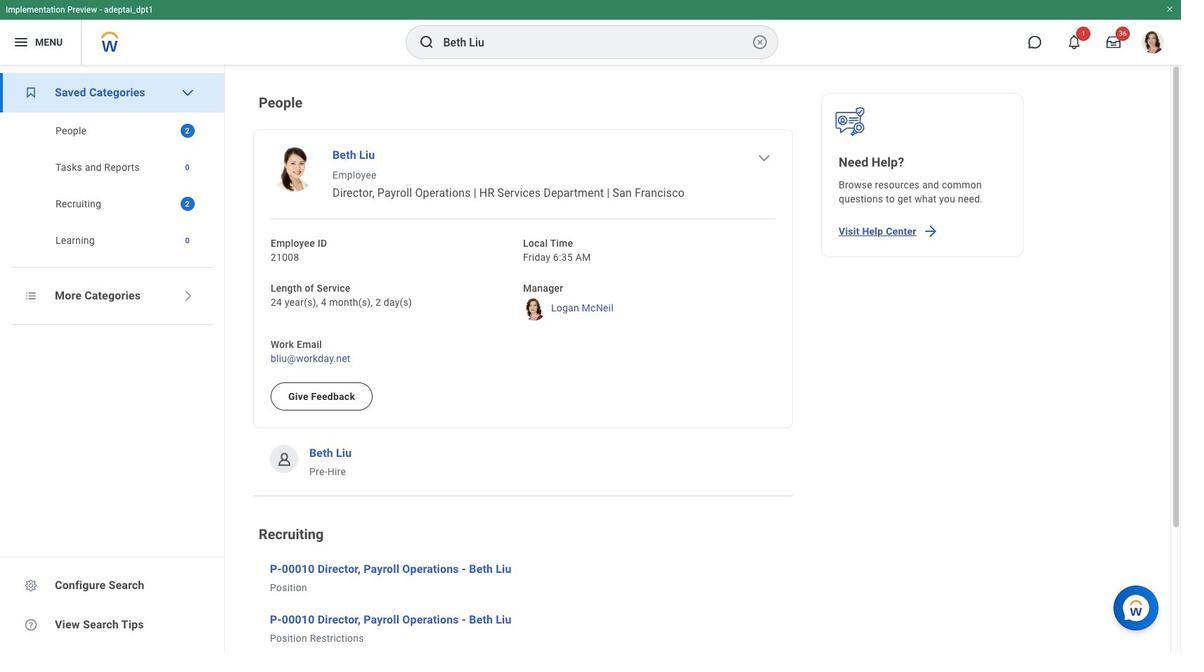 Task type: vqa. For each thing, say whether or not it's contained in the screenshot.
dashboard expenses image
no



Task type: locate. For each thing, give the bounding box(es) containing it.
main content
[[225, 65, 1182, 653]]

1 2 results element from the top
[[180, 124, 194, 138]]

search image
[[418, 34, 435, 51]]

chevron down image
[[180, 86, 194, 100], [758, 151, 772, 165]]

0 vertical spatial chevron down image
[[180, 86, 194, 100]]

gear image
[[24, 579, 38, 593]]

arrow right image
[[923, 223, 939, 240]]

list
[[0, 73, 224, 259], [253, 93, 793, 653], [0, 113, 224, 259], [253, 129, 793, 479], [253, 561, 793, 646]]

0 horizontal spatial chevron down image
[[180, 86, 194, 100]]

1 horizontal spatial chevron down image
[[758, 151, 772, 165]]

1 vertical spatial 2 results element
[[180, 197, 194, 211]]

0 vertical spatial 2 results element
[[180, 124, 194, 138]]

go to logan mcneil image
[[523, 298, 546, 321]]

chevron right image
[[180, 289, 194, 303]]

x circle image
[[752, 34, 768, 51]]

media mylearning image
[[24, 86, 38, 100]]

banner
[[0, 0, 1182, 65]]

2 results element
[[180, 124, 194, 138], [180, 197, 194, 211]]



Task type: describe. For each thing, give the bounding box(es) containing it.
inbox large image
[[1107, 35, 1121, 49]]

2 2 results element from the top
[[180, 197, 194, 211]]

question outline image
[[24, 618, 38, 632]]

prompts image
[[24, 289, 38, 303]]

justify image
[[13, 34, 30, 51]]

profile logan mcneil image
[[1142, 31, 1165, 56]]

notifications large image
[[1068, 35, 1082, 49]]

user image
[[275, 451, 293, 468]]

Search Workday  search field
[[443, 27, 749, 58]]

1 vertical spatial chevron down image
[[758, 151, 772, 165]]

go to beth liu image
[[271, 147, 316, 192]]

close environment banner image
[[1166, 5, 1175, 13]]



